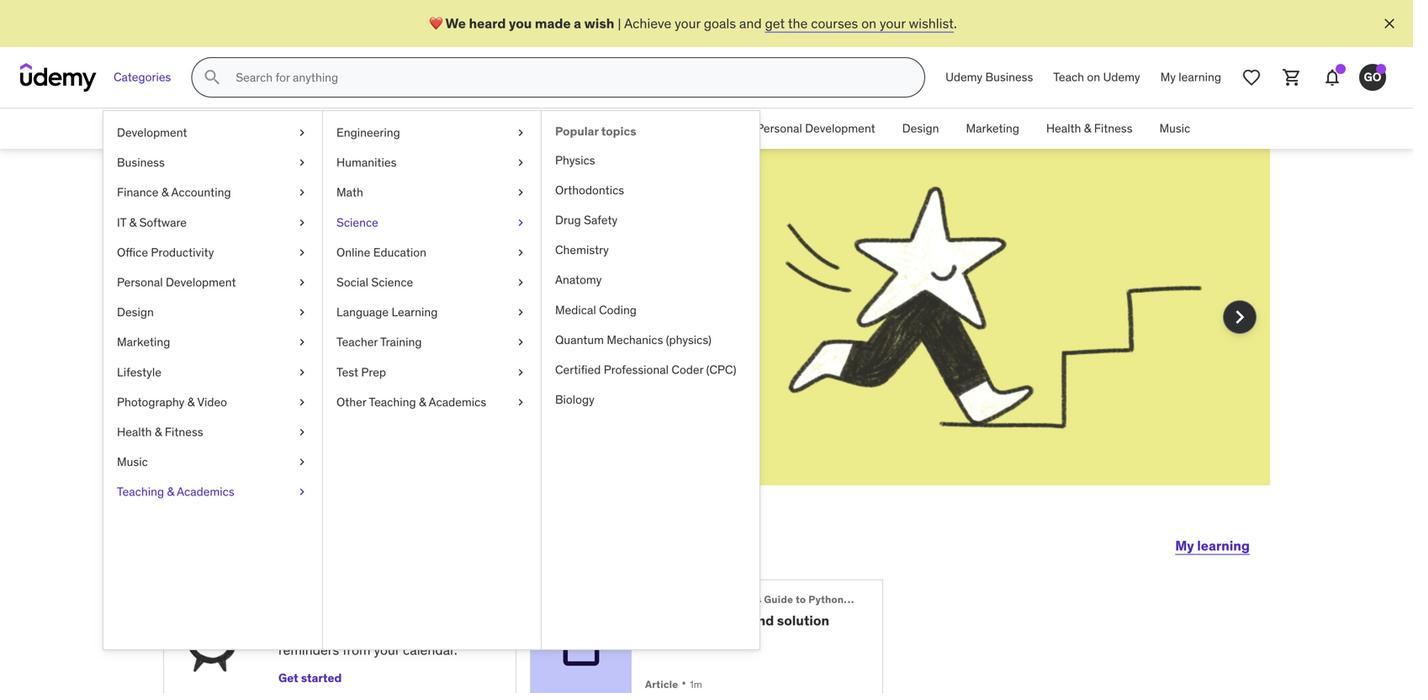 Task type: describe. For each thing, give the bounding box(es) containing it.
productivity for health & fitness
[[666, 121, 729, 136]]

1 vertical spatial teaching
[[117, 484, 164, 499]]

solution
[[777, 612, 830, 629]]

professional
[[604, 362, 669, 377]]

goals
[[704, 15, 736, 32]]

anatomy
[[555, 272, 602, 287]]

0 vertical spatial business
[[986, 70, 1033, 85]]

(physics)
[[666, 332, 712, 347]]

xsmall image for engineering
[[514, 125, 527, 141]]

every day a little closer learning helps you reach your goals. keep learning and reap the rewards.
[[224, 222, 528, 350]]

teaching & academics
[[117, 484, 234, 499]]

it & software link for health & fitness
[[522, 109, 619, 149]]

wish
[[584, 15, 614, 32]]

get the courses on your wishlist link
[[765, 15, 954, 32]]

❤️
[[429, 15, 443, 32]]

social science link
[[323, 267, 541, 297]]

social science
[[336, 275, 413, 290]]

up.
[[409, 623, 428, 640]]

get started button
[[278, 667, 342, 690]]

0 horizontal spatial health
[[117, 424, 152, 439]]

xsmall image for office productivity
[[295, 244, 309, 261]]

you have alerts image
[[1376, 64, 1386, 74]]

achieve
[[624, 15, 672, 32]]

udemy image
[[20, 63, 97, 92]]

safety
[[584, 212, 618, 228]]

software for lifestyle
[[139, 215, 187, 230]]

xsmall image for marketing
[[295, 334, 309, 351]]

teaching & academics link
[[103, 477, 322, 507]]

0 vertical spatial the
[[788, 15, 808, 32]]

ultimate
[[666, 593, 709, 606]]

xsmall image for it & software
[[295, 214, 309, 231]]

xsmall image for development
[[295, 125, 309, 141]]

1 horizontal spatial teaching
[[369, 394, 416, 410]]

xsmall image for language learning
[[514, 304, 527, 321]]

test prep link
[[323, 357, 541, 387]]

0 vertical spatial my learning link
[[1150, 57, 1232, 98]]

let's start learning, gary
[[163, 525, 498, 560]]

0 vertical spatial you
[[509, 15, 532, 32]]

biology link
[[542, 385, 760, 415]]

office productivity link for lifestyle
[[103, 238, 322, 267]]

python
[[809, 593, 844, 606]]

xsmall image for business
[[295, 154, 309, 171]]

to inside schedule time to learn a little each day adds up. get reminders from your calendar.
[[374, 597, 387, 614]]

it & software for lifestyle
[[117, 215, 187, 230]]

let's
[[163, 525, 227, 560]]

0 vertical spatial my
[[1161, 70, 1176, 85]]

drug
[[555, 212, 581, 228]]

submit search image
[[202, 67, 222, 87]]

keep learning link
[[445, 314, 528, 331]]

udemy business
[[946, 70, 1033, 85]]

video
[[197, 394, 227, 410]]

0 vertical spatial science
[[336, 215, 378, 230]]

language learning
[[336, 305, 438, 320]]

certified professional coder (cpc)
[[555, 362, 736, 377]]

1 horizontal spatial a
[[574, 15, 581, 32]]

a
[[278, 623, 287, 640]]

a inside every day a little closer learning helps you reach your goals. keep learning and reap the rewards.
[[397, 222, 417, 266]]

❤️   we heard you made a wish | achieve your goals and get the courses on your wishlist .
[[429, 15, 957, 32]]

photography
[[117, 394, 185, 410]]

heard
[[469, 15, 506, 32]]

1 vertical spatial science
[[371, 275, 413, 290]]

schedule
[[278, 597, 339, 614]]

xsmall image for lifestyle
[[295, 364, 309, 381]]

personal for lifestyle
[[117, 275, 163, 290]]

get inside button
[[278, 671, 298, 686]]

xsmall image for personal development
[[295, 274, 309, 291]]

photography & video
[[117, 394, 227, 410]]

beginners
[[711, 593, 762, 606]]

science link
[[323, 208, 541, 238]]

little inside every day a little closer learning helps you reach your goals. keep learning and reap the rewards.
[[423, 222, 505, 266]]

the inside every day a little closer learning helps you reach your goals. keep learning and reap the rewards.
[[279, 333, 299, 350]]

goals.
[[406, 314, 442, 331]]

design link for lifestyle
[[103, 297, 322, 327]]

programming
[[846, 593, 914, 606]]

productivity for lifestyle
[[151, 245, 214, 260]]

accounting for lifestyle
[[171, 185, 231, 200]]

article • 1m
[[645, 675, 702, 692]]

reminders
[[278, 642, 339, 659]]

finance & accounting link for health & fitness
[[381, 109, 522, 149]]

physics
[[555, 153, 595, 168]]

1 vertical spatial health & fitness
[[117, 424, 203, 439]]

1 vertical spatial my
[[1175, 537, 1194, 554]]

learning inside every day a little closer learning helps you reach your goals. keep learning and reap the rewards.
[[224, 314, 277, 331]]

2 udemy from the left
[[1103, 70, 1140, 85]]

we
[[445, 15, 466, 32]]

•
[[682, 675, 687, 692]]

online
[[336, 245, 370, 260]]

xsmall image for health & fitness
[[295, 424, 309, 440]]

notifications image
[[1322, 67, 1343, 87]]

1 horizontal spatial fitness
[[1094, 121, 1133, 136]]

popular
[[555, 124, 599, 139]]

reap
[[249, 333, 276, 350]]

music for the bottommost music link
[[117, 454, 148, 469]]

start
[[232, 525, 297, 560]]

certified
[[555, 362, 601, 377]]

0 vertical spatial and
[[739, 15, 762, 32]]

xsmall image for teaching & academics
[[295, 484, 309, 500]]

0 vertical spatial health & fitness link
[[1033, 109, 1146, 149]]

0 vertical spatial music link
[[1146, 109, 1204, 149]]

and inside every day a little closer learning helps you reach your goals. keep learning and reap the rewards.
[[224, 333, 246, 350]]

helps
[[280, 314, 312, 331]]

accounting for health & fitness
[[449, 121, 509, 136]]

0 vertical spatial learning
[[1179, 70, 1221, 85]]

|
[[618, 15, 621, 32]]

academics inside teaching & academics link
[[177, 484, 234, 499]]

from
[[342, 642, 371, 659]]

started
[[301, 671, 342, 686]]

0 horizontal spatial on
[[861, 15, 877, 32]]

gary
[[430, 525, 498, 560]]

orthodontics
[[555, 182, 624, 198]]

photography & video link
[[103, 387, 322, 417]]

get started
[[278, 671, 342, 686]]

software for health & fitness
[[558, 121, 605, 136]]

xsmall image for finance & accounting
[[295, 184, 309, 201]]

other
[[336, 394, 366, 410]]

medical coding
[[555, 302, 637, 317]]

physics link
[[542, 145, 760, 175]]

1 vertical spatial my learning link
[[1175, 526, 1250, 566]]

the
[[645, 593, 663, 606]]

design link for health & fitness
[[889, 109, 953, 149]]

prep
[[361, 364, 386, 380]]

to inside the ultimate beginners guide to python programming 11. homework and solution
[[796, 593, 806, 606]]

social
[[336, 275, 368, 290]]

close image
[[1381, 15, 1398, 32]]

little inside schedule time to learn a little each day adds up. get reminders from your calendar.
[[290, 623, 317, 640]]

drug safety
[[555, 212, 618, 228]]

office for health & fitness
[[632, 121, 664, 136]]

anatomy link
[[542, 265, 760, 295]]

the ultimate beginners guide to python programming 11. homework and solution
[[645, 593, 914, 629]]

office productivity for health & fitness
[[632, 121, 729, 136]]

time
[[342, 597, 371, 614]]

article
[[645, 678, 678, 691]]

carousel element
[[143, 149, 1270, 526]]

test prep
[[336, 364, 386, 380]]

1 vertical spatial fitness
[[165, 424, 203, 439]]



Task type: locate. For each thing, give the bounding box(es) containing it.
marketing up lifestyle
[[117, 335, 170, 350]]

11.
[[645, 612, 661, 629]]

your inside every day a little closer learning helps you reach your goals. keep learning and reap the rewards.
[[377, 314, 403, 331]]

1 vertical spatial little
[[290, 623, 317, 640]]

design
[[902, 121, 939, 136], [117, 305, 154, 320]]

xsmall image for music
[[295, 454, 309, 470]]

1 horizontal spatial software
[[558, 121, 605, 136]]

on inside teach on udemy link
[[1087, 70, 1100, 85]]

1 horizontal spatial health & fitness
[[1046, 121, 1133, 136]]

1 vertical spatial office
[[117, 245, 148, 260]]

0 horizontal spatial music
[[117, 454, 148, 469]]

quantum mechanics (physics) link
[[542, 325, 760, 355]]

music
[[1160, 121, 1191, 136], [117, 454, 148, 469]]

1 vertical spatial personal development link
[[103, 267, 322, 297]]

1 horizontal spatial office productivity
[[632, 121, 729, 136]]

humanities
[[336, 155, 397, 170]]

0 horizontal spatial finance & accounting
[[117, 185, 231, 200]]

it for health & fitness
[[536, 121, 545, 136]]

0 horizontal spatial it
[[117, 215, 126, 230]]

business up humanities
[[320, 121, 368, 136]]

1 horizontal spatial music
[[1160, 121, 1191, 136]]

the down helps
[[279, 333, 299, 350]]

0 horizontal spatial design
[[117, 305, 154, 320]]

language learning link
[[323, 297, 541, 327]]

udemy
[[946, 70, 983, 85], [1103, 70, 1140, 85]]

1 horizontal spatial design link
[[889, 109, 953, 149]]

0 horizontal spatial it & software
[[117, 215, 187, 230]]

health & fitness down teach on udemy link
[[1046, 121, 1133, 136]]

fitness down teach on udemy link
[[1094, 121, 1133, 136]]

quantum mechanics (physics)
[[555, 332, 712, 347]]

0 vertical spatial music
[[1160, 121, 1191, 136]]

xsmall image inside the other teaching & academics link
[[514, 394, 527, 410]]

1 vertical spatial music link
[[103, 447, 322, 477]]

office productivity link for health & fitness
[[619, 109, 743, 149]]

other teaching & academics link
[[323, 387, 541, 417]]

0 vertical spatial marketing
[[966, 121, 1019, 136]]

engineering link
[[323, 118, 541, 148]]

science element
[[541, 111, 760, 649]]

0 vertical spatial health & fitness
[[1046, 121, 1133, 136]]

1 vertical spatial design
[[117, 305, 154, 320]]

1 horizontal spatial personal development link
[[743, 109, 889, 149]]

1 horizontal spatial finance & accounting
[[395, 121, 509, 136]]

&
[[439, 121, 446, 136], [548, 121, 555, 136], [1084, 121, 1091, 136], [161, 185, 169, 200], [129, 215, 136, 230], [187, 394, 195, 410], [419, 394, 426, 410], [155, 424, 162, 439], [167, 484, 174, 499]]

finance
[[395, 121, 436, 136], [117, 185, 159, 200]]

your left wishlist
[[880, 15, 906, 32]]

0 vertical spatial personal
[[756, 121, 802, 136]]

learn
[[390, 597, 423, 614]]

xsmall image
[[514, 125, 527, 141], [295, 154, 309, 171], [295, 184, 309, 201], [514, 184, 527, 201], [514, 244, 527, 261], [295, 274, 309, 291], [514, 274, 527, 291], [514, 334, 527, 351], [295, 364, 309, 381], [295, 394, 309, 410], [514, 394, 527, 410], [295, 424, 309, 440], [295, 484, 309, 500]]

day inside every day a little closer learning helps you reach your goals. keep learning and reap the rewards.
[[330, 222, 390, 266]]

personal development link for health & fitness
[[743, 109, 889, 149]]

health down photography
[[117, 424, 152, 439]]

marketing link down 'udemy business' link
[[953, 109, 1033, 149]]

development
[[805, 121, 875, 136], [117, 125, 187, 140], [166, 275, 236, 290]]

xsmall image for humanities
[[514, 154, 527, 171]]

accounting
[[449, 121, 509, 136], [171, 185, 231, 200]]

0 horizontal spatial udemy
[[946, 70, 983, 85]]

0 horizontal spatial office
[[117, 245, 148, 260]]

xsmall image inside test prep link
[[514, 364, 527, 381]]

a left wish
[[574, 15, 581, 32]]

day up from
[[352, 623, 374, 640]]

on right courses
[[861, 15, 877, 32]]

learning up the reap
[[224, 314, 277, 331]]

little up 'social science' link
[[423, 222, 505, 266]]

0 vertical spatial little
[[423, 222, 505, 266]]

xsmall image inside photography & video link
[[295, 394, 309, 410]]

go link
[[1353, 57, 1393, 98]]

music for topmost music link
[[1160, 121, 1191, 136]]

xsmall image inside health & fitness link
[[295, 424, 309, 440]]

xsmall image for photography & video
[[295, 394, 309, 410]]

day inside schedule time to learn a little each day adds up. get reminders from your calendar.
[[352, 623, 374, 640]]

office productivity for lifestyle
[[117, 245, 214, 260]]

online education
[[336, 245, 426, 260]]

medical
[[555, 302, 596, 317]]

0 horizontal spatial little
[[290, 623, 317, 640]]

11. homework and solution link
[[645, 612, 856, 629]]

xsmall image inside math link
[[514, 184, 527, 201]]

you
[[509, 15, 532, 32], [316, 314, 337, 331]]

0 horizontal spatial office productivity link
[[103, 238, 322, 267]]

1 vertical spatial learning
[[479, 314, 528, 331]]

it
[[536, 121, 545, 136], [117, 215, 126, 230]]

shopping cart with 0 items image
[[1282, 67, 1302, 87]]

development for lifestyle
[[166, 275, 236, 290]]

academics down test prep link
[[429, 394, 486, 410]]

marketing link up the video
[[103, 327, 322, 357]]

1 horizontal spatial you
[[509, 15, 532, 32]]

finance & accounting for lifestyle
[[117, 185, 231, 200]]

xsmall image inside design link
[[295, 304, 309, 321]]

schedule time to learn a little each day adds up. get reminders from your calendar.
[[278, 597, 457, 659]]

1 vertical spatial and
[[224, 333, 246, 350]]

0 vertical spatial marketing link
[[953, 109, 1033, 149]]

homework
[[664, 612, 747, 629]]

1 horizontal spatial little
[[423, 222, 505, 266]]

health
[[1046, 121, 1081, 136], [117, 424, 152, 439]]

personal development for health & fitness
[[756, 121, 875, 136]]

marketing link for health & fitness
[[953, 109, 1033, 149]]

xsmall image inside humanities link
[[514, 154, 527, 171]]

0 vertical spatial personal development
[[756, 121, 875, 136]]

0 vertical spatial academics
[[429, 394, 486, 410]]

finance & accounting
[[395, 121, 509, 136], [117, 185, 231, 200]]

1 horizontal spatial the
[[788, 15, 808, 32]]

marketing for lifestyle
[[117, 335, 170, 350]]

xsmall image inside 'social science' link
[[514, 274, 527, 291]]

test
[[336, 364, 358, 380]]

health & fitness link down the video
[[103, 417, 322, 447]]

fitness down "photography & video"
[[165, 424, 203, 439]]

1 vertical spatial music
[[117, 454, 148, 469]]

the
[[788, 15, 808, 32], [279, 333, 299, 350]]

xsmall image inside science link
[[514, 214, 527, 231]]

0 horizontal spatial productivity
[[151, 245, 214, 260]]

next image
[[1227, 304, 1253, 331]]

get up calendar.
[[431, 623, 453, 640]]

udemy down .
[[946, 70, 983, 85]]

0 horizontal spatial accounting
[[171, 185, 231, 200]]

xsmall image inside teaching & academics link
[[295, 484, 309, 500]]

finance & accounting link down development link
[[103, 178, 322, 208]]

and inside the ultimate beginners guide to python programming 11. homework and solution
[[750, 612, 774, 629]]

language
[[336, 305, 389, 320]]

marketing down 'udemy business' link
[[966, 121, 1019, 136]]

1 vertical spatial personal development
[[117, 275, 236, 290]]

0 horizontal spatial software
[[139, 215, 187, 230]]

0 vertical spatial health
[[1046, 121, 1081, 136]]

accounting down development link
[[171, 185, 231, 200]]

your left goals on the top of the page
[[675, 15, 701, 32]]

little
[[423, 222, 505, 266], [290, 623, 317, 640]]

popular topics
[[555, 124, 636, 139]]

2 vertical spatial business
[[117, 155, 165, 170]]

business link for lifestyle
[[103, 148, 322, 178]]

lifestyle link
[[103, 357, 322, 387]]

and left get
[[739, 15, 762, 32]]

1 vertical spatial accounting
[[171, 185, 231, 200]]

you left made at left
[[509, 15, 532, 32]]

made
[[535, 15, 571, 32]]

teach on udemy
[[1053, 70, 1140, 85]]

finance & accounting up humanities link
[[395, 121, 509, 136]]

xsmall image inside it & software link
[[295, 214, 309, 231]]

business left teach at right
[[986, 70, 1033, 85]]

teacher training link
[[323, 327, 541, 357]]

each
[[320, 623, 349, 640]]

xsmall image inside engineering link
[[514, 125, 527, 141]]

0 horizontal spatial the
[[279, 333, 299, 350]]

0 vertical spatial get
[[431, 623, 453, 640]]

1 udemy from the left
[[946, 70, 983, 85]]

marketing
[[966, 121, 1019, 136], [117, 335, 170, 350]]

to right time
[[374, 597, 387, 614]]

a up 'social science' link
[[397, 222, 417, 266]]

xsmall image inside finance & accounting link
[[295, 184, 309, 201]]

academics
[[429, 394, 486, 410], [177, 484, 234, 499]]

math link
[[323, 178, 541, 208]]

1 horizontal spatial it & software
[[536, 121, 605, 136]]

1 horizontal spatial health
[[1046, 121, 1081, 136]]

1 horizontal spatial accounting
[[449, 121, 509, 136]]

xsmall image for teacher training
[[514, 334, 527, 351]]

learning,
[[303, 525, 425, 560]]

xsmall image inside lifestyle link
[[295, 364, 309, 381]]

1 unread notification image
[[1336, 64, 1346, 74]]

topics
[[601, 124, 636, 139]]

2 vertical spatial and
[[750, 612, 774, 629]]

0 horizontal spatial health & fitness
[[117, 424, 203, 439]]

0 vertical spatial productivity
[[666, 121, 729, 136]]

1 horizontal spatial office
[[632, 121, 664, 136]]

.
[[954, 15, 957, 32]]

learning inside every day a little closer learning helps you reach your goals. keep learning and reap the rewards.
[[479, 314, 528, 331]]

xsmall image for test prep
[[514, 364, 527, 381]]

xsmall image inside marketing link
[[295, 334, 309, 351]]

lifestyle
[[117, 364, 161, 380]]

reach
[[340, 314, 374, 331]]

go
[[1364, 69, 1382, 85]]

0 vertical spatial day
[[330, 222, 390, 266]]

1 vertical spatial get
[[278, 671, 298, 686]]

design for lifestyle
[[117, 305, 154, 320]]

0 vertical spatial my learning
[[1161, 70, 1221, 85]]

0 horizontal spatial music link
[[103, 447, 322, 477]]

1 horizontal spatial productivity
[[666, 121, 729, 136]]

1 horizontal spatial finance
[[395, 121, 436, 136]]

learning up training on the left
[[392, 305, 438, 320]]

1 horizontal spatial business
[[320, 121, 368, 136]]

0 horizontal spatial health & fitness link
[[103, 417, 322, 447]]

teach
[[1053, 70, 1084, 85]]

0 vertical spatial finance
[[395, 121, 436, 136]]

1 horizontal spatial it & software link
[[522, 109, 619, 149]]

productivity
[[666, 121, 729, 136], [151, 245, 214, 260]]

xsmall image inside development link
[[295, 125, 309, 141]]

business
[[986, 70, 1033, 85], [320, 121, 368, 136], [117, 155, 165, 170]]

wishlist image
[[1242, 67, 1262, 87]]

health & fitness link down teach on udemy link
[[1033, 109, 1146, 149]]

udemy business link
[[936, 57, 1043, 98]]

0 vertical spatial design
[[902, 121, 939, 136]]

1 horizontal spatial to
[[796, 593, 806, 606]]

xsmall image inside "online education" link
[[514, 244, 527, 261]]

1 vertical spatial office productivity link
[[103, 238, 322, 267]]

xsmall image inside office productivity link
[[295, 244, 309, 261]]

health & fitness down photography
[[117, 424, 203, 439]]

1 horizontal spatial music link
[[1146, 109, 1204, 149]]

categories
[[114, 70, 171, 85]]

xsmall image for social science
[[514, 274, 527, 291]]

xsmall image for math
[[514, 184, 527, 201]]

1 vertical spatial my learning
[[1175, 537, 1250, 554]]

0 horizontal spatial teaching
[[117, 484, 164, 499]]

design for health & fitness
[[902, 121, 939, 136]]

personal development for lifestyle
[[117, 275, 236, 290]]

business link for health & fitness
[[307, 109, 381, 149]]

marketing for health & fitness
[[966, 121, 1019, 136]]

xsmall image inside language learning link
[[514, 304, 527, 321]]

0 vertical spatial a
[[574, 15, 581, 32]]

xsmall image for science
[[514, 214, 527, 231]]

1 vertical spatial you
[[316, 314, 337, 331]]

0 horizontal spatial finance & accounting link
[[103, 178, 322, 208]]

development for health & fitness
[[805, 121, 875, 136]]

1 vertical spatial office productivity
[[117, 245, 214, 260]]

chemistry link
[[542, 235, 760, 265]]

and left the reap
[[224, 333, 246, 350]]

science up online
[[336, 215, 378, 230]]

training
[[380, 335, 422, 350]]

personal development link for lifestyle
[[103, 267, 322, 297]]

fitness
[[1094, 121, 1133, 136], [165, 424, 203, 439]]

it for lifestyle
[[117, 215, 126, 230]]

xsmall image for design
[[295, 304, 309, 321]]

finance & accounting for health & fitness
[[395, 121, 509, 136]]

academics up let's at the left bottom of page
[[177, 484, 234, 499]]

teacher training
[[336, 335, 422, 350]]

teacher
[[336, 335, 378, 350]]

science up language learning
[[371, 275, 413, 290]]

wishlist
[[909, 15, 954, 32]]

it & software for health & fitness
[[536, 121, 605, 136]]

xsmall image for other teaching & academics
[[514, 394, 527, 410]]

1 vertical spatial health & fitness link
[[103, 417, 322, 447]]

you inside every day a little closer learning helps you reach your goals. keep learning and reap the rewards.
[[316, 314, 337, 331]]

get inside schedule time to learn a little each day adds up. get reminders from your calendar.
[[431, 623, 453, 640]]

Search for anything text field
[[232, 63, 904, 92]]

finance for lifestyle
[[117, 185, 159, 200]]

calendar.
[[403, 642, 457, 659]]

closer
[[224, 264, 326, 308]]

get left started
[[278, 671, 298, 686]]

it & software link for lifestyle
[[103, 208, 322, 238]]

1 horizontal spatial office productivity link
[[619, 109, 743, 149]]

finance & accounting link for lifestyle
[[103, 178, 322, 208]]

little up "reminders"
[[290, 623, 317, 640]]

it & software
[[536, 121, 605, 136], [117, 215, 187, 230]]

1 horizontal spatial personal
[[756, 121, 802, 136]]

the right get
[[788, 15, 808, 32]]

business down development link
[[117, 155, 165, 170]]

health down teach at right
[[1046, 121, 1081, 136]]

keep
[[445, 314, 476, 331]]

1 vertical spatial day
[[352, 623, 374, 640]]

finance & accounting link up math link in the left top of the page
[[381, 109, 522, 149]]

adds
[[377, 623, 406, 640]]

0 horizontal spatial fitness
[[165, 424, 203, 439]]

office for lifestyle
[[117, 245, 148, 260]]

coding
[[599, 302, 637, 317]]

1m
[[690, 678, 702, 691]]

(cpc)
[[706, 362, 736, 377]]

xsmall image inside music link
[[295, 454, 309, 470]]

0 vertical spatial software
[[558, 121, 605, 136]]

0 horizontal spatial get
[[278, 671, 298, 686]]

0 horizontal spatial finance
[[117, 185, 159, 200]]

1 horizontal spatial get
[[431, 623, 453, 640]]

finance for health & fitness
[[395, 121, 436, 136]]

medical coding link
[[542, 295, 760, 325]]

get
[[765, 15, 785, 32]]

teaching down "prep" at the bottom left
[[369, 394, 416, 410]]

and down guide at right bottom
[[750, 612, 774, 629]]

xsmall image inside "personal development" "link"
[[295, 274, 309, 291]]

on right teach at right
[[1087, 70, 1100, 85]]

1 horizontal spatial marketing
[[966, 121, 1019, 136]]

to up solution
[[796, 593, 806, 606]]

0 horizontal spatial personal development
[[117, 275, 236, 290]]

1 vertical spatial finance & accounting link
[[103, 178, 322, 208]]

academics inside the other teaching & academics link
[[429, 394, 486, 410]]

teaching up let's at the left bottom of page
[[117, 484, 164, 499]]

1 vertical spatial finance
[[117, 185, 159, 200]]

teaching
[[369, 394, 416, 410], [117, 484, 164, 499]]

1 horizontal spatial finance & accounting link
[[381, 109, 522, 149]]

business for lifestyle
[[117, 155, 165, 170]]

learning
[[392, 305, 438, 320], [224, 314, 277, 331]]

xsmall image for online education
[[514, 244, 527, 261]]

you up rewards.
[[316, 314, 337, 331]]

1 vertical spatial it
[[117, 215, 126, 230]]

finance & accounting link
[[381, 109, 522, 149], [103, 178, 322, 208]]

udemy right teach at right
[[1103, 70, 1140, 85]]

humanities link
[[323, 148, 541, 178]]

0 vertical spatial it & software
[[536, 121, 605, 136]]

0 vertical spatial design link
[[889, 109, 953, 149]]

online education link
[[323, 238, 541, 267]]

personal for health & fitness
[[756, 121, 802, 136]]

xsmall image
[[295, 125, 309, 141], [514, 154, 527, 171], [295, 214, 309, 231], [514, 214, 527, 231], [295, 244, 309, 261], [295, 304, 309, 321], [514, 304, 527, 321], [295, 334, 309, 351], [514, 364, 527, 381], [295, 454, 309, 470]]

xsmall image inside the teacher training link
[[514, 334, 527, 351]]

finance & accounting down development link
[[117, 185, 231, 200]]

2 vertical spatial learning
[[1197, 537, 1250, 554]]

marketing link for lifestyle
[[103, 327, 322, 357]]

0 horizontal spatial a
[[397, 222, 417, 266]]

education
[[373, 245, 426, 260]]

your inside schedule time to learn a little each day adds up. get reminders from your calendar.
[[374, 642, 400, 659]]

orthodontics link
[[542, 175, 760, 205]]

my learning link
[[1150, 57, 1232, 98], [1175, 526, 1250, 566]]

business for health & fitness
[[320, 121, 368, 136]]

drug safety link
[[542, 205, 760, 235]]

0 horizontal spatial personal
[[117, 275, 163, 290]]

0 horizontal spatial business
[[117, 155, 165, 170]]

0 horizontal spatial personal development link
[[103, 267, 322, 297]]

1 vertical spatial a
[[397, 222, 417, 266]]

accounting up humanities link
[[449, 121, 509, 136]]

your down adds
[[374, 642, 400, 659]]

get
[[431, 623, 453, 640], [278, 671, 298, 686]]

1 horizontal spatial learning
[[392, 305, 438, 320]]

software
[[558, 121, 605, 136], [139, 215, 187, 230]]

day up 'social'
[[330, 222, 390, 266]]

your up teacher training
[[377, 314, 403, 331]]



Task type: vqa. For each thing, say whether or not it's contained in the screenshot.
on
yes



